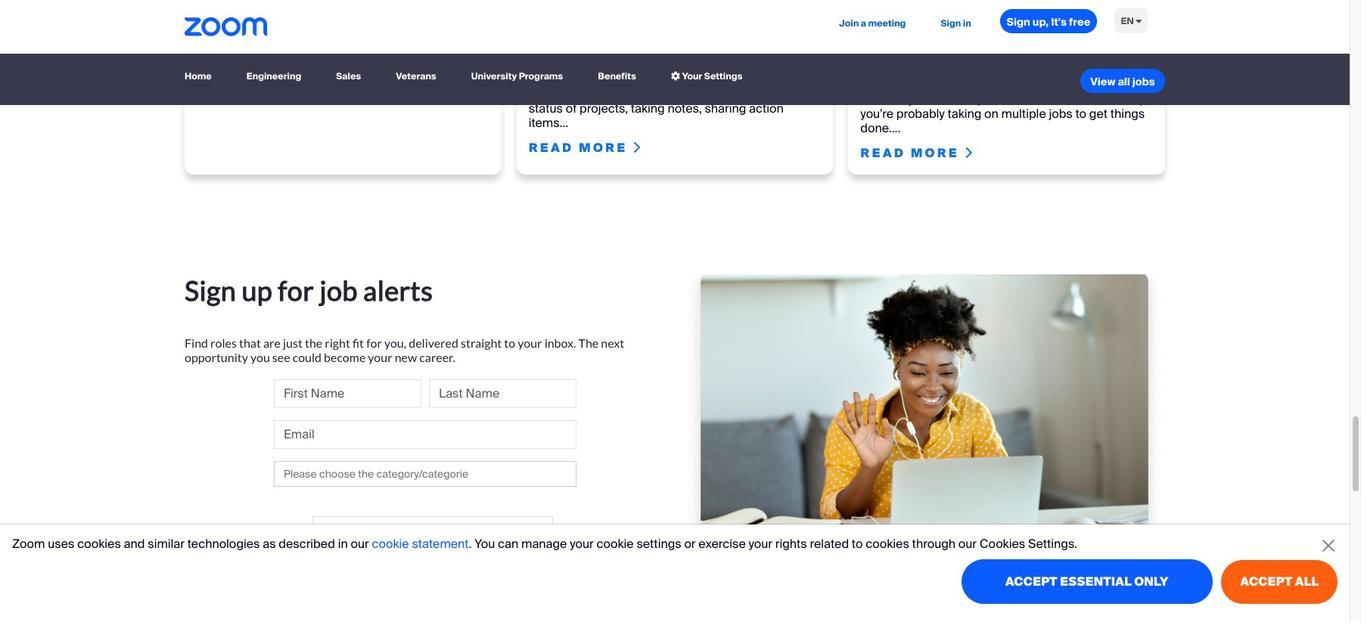 Task type: locate. For each thing, give the bounding box(es) containing it.
that
[[687, 10, 724, 31], [239, 336, 261, 350]]

0 horizontal spatial are
[[263, 336, 281, 350]]

0 horizontal spatial small
[[919, 77, 949, 93]]

view all jobs link
[[1080, 69, 1165, 93]]

1 horizontal spatial accept
[[1240, 574, 1292, 590]]

0 horizontal spatial more
[[579, 140, 627, 156]]

essential left only
[[1060, 574, 1132, 590]]

0 horizontal spatial on
[[570, 30, 591, 50]]

0 vertical spatial the
[[795, 86, 813, 102]]

benefits link
[[592, 63, 642, 90]]

0 horizontal spatial cookies
[[77, 536, 121, 552]]

small
[[1023, 30, 1067, 50], [919, 77, 949, 93]]

the
[[795, 86, 813, 102], [305, 336, 322, 350]]

university programs link
[[465, 63, 569, 90]]

essential up businesses
[[895, 10, 972, 31]]

on inside new survey shows that leaders are all in on ai
[[570, 30, 591, 50]]

read down done....
[[861, 145, 906, 161]]

Last Name text field
[[429, 380, 577, 408]]

1 vertical spatial small
[[919, 77, 949, 93]]

probably
[[896, 106, 945, 122]]

read more link down probably
[[861, 145, 974, 161]]

0 horizontal spatial or
[[684, 536, 696, 552]]

for right fit
[[366, 336, 382, 350]]

ai
[[595, 30, 612, 50]]

essential inside top essential business apps, according to these small businesses running a small business takes a lot of work — whether you're a solopreneur or have a team to help, you're probably taking on multiple jobs to get things done....
[[895, 10, 972, 31]]

of
[[730, 72, 741, 88], [1064, 77, 1075, 93], [566, 101, 577, 117]]

the right just
[[305, 336, 322, 350]]

jobs right multiple
[[1049, 106, 1073, 122]]

your settings
[[680, 70, 743, 82]]

2 vertical spatial all
[[1295, 574, 1319, 590]]

settings.
[[1028, 536, 1077, 552]]

sign
[[1007, 15, 1030, 29], [941, 17, 961, 30], [185, 274, 236, 307]]

taking down the still at the left
[[631, 101, 665, 117]]

1 horizontal spatial our
[[958, 536, 977, 552]]

read more link down projects,
[[529, 140, 642, 156]]

essential for accept
[[1060, 574, 1132, 590]]

1 horizontal spatial team
[[1077, 91, 1106, 107]]

join a meeting
[[839, 17, 906, 30]]

en
[[1121, 15, 1134, 27]]

1 vertical spatial on
[[778, 86, 793, 102]]

2 vertical spatial on
[[984, 106, 999, 122]]

find
[[185, 336, 208, 350]]

1 horizontal spatial read
[[861, 145, 906, 161]]

0 horizontal spatial read more
[[529, 140, 632, 156]]

our right through
[[958, 536, 977, 552]]

to right related
[[852, 536, 863, 552]]

1 horizontal spatial jobs
[[1132, 75, 1155, 89]]

1 horizontal spatial the
[[795, 86, 813, 102]]

to
[[948, 30, 967, 50], [1109, 91, 1120, 107], [1075, 106, 1087, 122], [504, 336, 515, 350], [852, 536, 863, 552]]

1 horizontal spatial all
[[1118, 75, 1130, 89]]

though
[[559, 57, 598, 73]]

0 horizontal spatial our
[[351, 536, 369, 552]]

1 vertical spatial are
[[263, 336, 281, 350]]

zoom
[[12, 536, 45, 552]]

a right join
[[861, 17, 866, 30]]

top essential business apps, according to these small businesses running a small business takes a lot of work — whether you're a solopreneur or have a team to help, you're probably taking on multiple jobs to get things done....
[[861, 10, 1150, 136]]

are left join
[[793, 10, 820, 31]]

leaders
[[728, 10, 790, 31]]

apps,
[[1054, 10, 1099, 31]]

1 vertical spatial all
[[1118, 75, 1130, 89]]

1 vertical spatial essential
[[1060, 574, 1132, 590]]

1 horizontal spatial for
[[366, 336, 382, 350]]

2 horizontal spatial more
[[911, 145, 959, 161]]

2 accept from the left
[[1240, 574, 1292, 590]]

that right roles at the left
[[239, 336, 261, 350]]

of right status
[[566, 101, 577, 117]]

0 vertical spatial on
[[570, 30, 591, 50]]

1 vertical spatial jobs
[[1049, 106, 1073, 122]]

1 horizontal spatial are
[[793, 10, 820, 31]]

of inside top essential business apps, according to these small businesses running a small business takes a lot of work — whether you're a solopreneur or have a team to help, you're probably taking on multiple jobs to get things done....
[[1064, 77, 1075, 93]]

0 vertical spatial are
[[793, 10, 820, 31]]

0 horizontal spatial that
[[239, 336, 261, 350]]

sales link
[[330, 63, 367, 90]]

all inside button
[[1295, 574, 1319, 590]]

2 horizontal spatial sign
[[1007, 15, 1030, 29]]

2 horizontal spatial of
[[1064, 77, 1075, 93]]

0 horizontal spatial essential
[[895, 10, 972, 31]]

accept all
[[1240, 574, 1319, 590]]

0 vertical spatial or
[[1024, 91, 1036, 107]]

0 horizontal spatial accept
[[1005, 574, 1057, 590]]

0 horizontal spatial taking
[[631, 101, 665, 117]]

according
[[861, 30, 945, 50]]

1 horizontal spatial cookie
[[597, 536, 634, 552]]

1 horizontal spatial lot
[[1047, 77, 1061, 93]]

accept inside button
[[1240, 574, 1292, 590]]

or inside top essential business apps, according to these small businesses running a small business takes a lot of work — whether you're a solopreneur or have a team to help, you're probably taking on multiple jobs to get things done....
[[1024, 91, 1036, 107]]

on left ai
[[570, 30, 591, 50]]

these
[[971, 30, 1019, 50]]

collaboration
[[557, 72, 630, 88]]

effort.
[[744, 72, 777, 88]]

1 horizontal spatial that
[[687, 10, 724, 31]]

top
[[861, 10, 891, 31]]

than
[[773, 57, 798, 73]]

sign left the up at top left
[[185, 274, 236, 307]]

0 horizontal spatial read more link
[[529, 140, 642, 156]]

of left work
[[1064, 77, 1075, 93]]

1 horizontal spatial taking
[[948, 106, 982, 122]]

2 cookie from the left
[[597, 536, 634, 552]]

team inside even though we're more digitally connected than ever, collaboration still requires a lot of effort. keeping distributed team members updated on the status of projects, taking notes, sharing action items...
[[641, 86, 669, 102]]

are
[[793, 10, 820, 31], [263, 336, 281, 350]]

up
[[242, 274, 272, 307]]

jobs up help,
[[1132, 75, 1155, 89]]

in up even on the top of the page
[[552, 30, 567, 50]]

0 vertical spatial that
[[687, 10, 724, 31]]

accept inside button
[[1005, 574, 1057, 590]]

read more for chevron right image
[[529, 140, 632, 156]]

status
[[529, 101, 563, 117]]

the down than
[[795, 86, 813, 102]]

more left chevron right icon
[[911, 145, 959, 161]]

your left rights
[[749, 536, 772, 552]]

lot inside top essential business apps, according to these small businesses running a small business takes a lot of work — whether you're a solopreneur or have a team to help, you're probably taking on multiple jobs to get things done....
[[1047, 77, 1061, 93]]

are left just
[[263, 336, 281, 350]]

1 horizontal spatial more
[[633, 57, 662, 73]]

more left chevron right image
[[579, 140, 627, 156]]

free
[[1069, 15, 1091, 29]]

essential
[[895, 10, 972, 31], [1060, 574, 1132, 590]]

can
[[498, 536, 518, 552]]

sign up the according
[[941, 17, 961, 30]]

sales
[[336, 70, 361, 82]]

1 horizontal spatial in
[[552, 30, 567, 50]]

more left cog image
[[633, 57, 662, 73]]

that inside find roles that are just the right fit for you, delivered straight to your inbox. the next opportunity you see could become your new career.
[[239, 336, 261, 350]]

sign left up,
[[1007, 15, 1030, 29]]

veterans link
[[390, 63, 442, 90]]

lot
[[713, 72, 727, 88], [1047, 77, 1061, 93]]

0 horizontal spatial all
[[529, 30, 548, 50]]

1 vertical spatial business
[[952, 77, 1002, 93]]

read down items...
[[529, 140, 574, 156]]

read more down items...
[[529, 140, 632, 156]]

sign up, it's free
[[1007, 15, 1091, 29]]

0 vertical spatial essential
[[895, 10, 972, 31]]

all for accept all
[[1295, 574, 1319, 590]]

1 horizontal spatial you're
[[909, 91, 942, 107]]

1 horizontal spatial read more link
[[861, 145, 974, 161]]

0 horizontal spatial lot
[[713, 72, 727, 88]]

1 horizontal spatial small
[[1023, 30, 1067, 50]]

cookies left and on the bottom of the page
[[77, 536, 121, 552]]

1 horizontal spatial sign
[[941, 17, 961, 30]]

work
[[1078, 77, 1104, 93]]

1 horizontal spatial read more
[[861, 145, 964, 161]]

on left multiple
[[984, 106, 999, 122]]

survey
[[569, 10, 626, 31]]

updated
[[729, 86, 776, 102]]

Email email field
[[274, 420, 577, 449]]

1 accept from the left
[[1005, 574, 1057, 590]]

1 horizontal spatial or
[[1024, 91, 1036, 107]]

1 vertical spatial that
[[239, 336, 261, 350]]

in inside "sign in" link
[[963, 17, 971, 30]]

read more down probably
[[861, 145, 964, 161]]

cookie left settings
[[597, 536, 634, 552]]

1 vertical spatial or
[[684, 536, 696, 552]]

for right the up at top left
[[278, 274, 314, 307]]

sign for sign up, it's free
[[1007, 15, 1030, 29]]

1 vertical spatial the
[[305, 336, 322, 350]]

0 horizontal spatial the
[[305, 336, 322, 350]]

you're down running
[[861, 106, 894, 122]]

0 horizontal spatial jobs
[[1049, 106, 1073, 122]]

1 horizontal spatial on
[[778, 86, 793, 102]]

you
[[475, 536, 495, 552]]

cookies left through
[[866, 536, 909, 552]]

.
[[469, 536, 472, 552]]

1 cookie from the left
[[372, 536, 409, 552]]

essential inside button
[[1060, 574, 1132, 590]]

to down "sign in" on the right top
[[948, 30, 967, 50]]

business left it's
[[975, 10, 1050, 31]]

read for chevron right image
[[529, 140, 574, 156]]

sign in
[[941, 17, 971, 30]]

become
[[324, 350, 366, 364]]

taking up chevron right icon
[[948, 106, 982, 122]]

0 vertical spatial all
[[529, 30, 548, 50]]

sharing
[[705, 101, 746, 117]]

1 horizontal spatial of
[[730, 72, 741, 88]]

opportunity
[[185, 350, 248, 364]]

in right "described"
[[338, 536, 348, 552]]

or left have
[[1024, 91, 1036, 107]]

you're right whether
[[909, 91, 942, 107]]

business left the takes
[[952, 77, 1002, 93]]

that up digitally
[[687, 10, 724, 31]]

through
[[912, 536, 956, 552]]

0 horizontal spatial for
[[278, 274, 314, 307]]

inbox.
[[544, 336, 576, 350]]

0 horizontal spatial team
[[641, 86, 669, 102]]

accept
[[1005, 574, 1057, 590], [1240, 574, 1292, 590]]

0 horizontal spatial sign
[[185, 274, 236, 307]]

on down than
[[778, 86, 793, 102]]

of left effort.
[[730, 72, 741, 88]]

taking
[[631, 101, 665, 117], [948, 106, 982, 122]]

in
[[963, 17, 971, 30], [552, 30, 567, 50], [338, 536, 348, 552]]

find roles that are just the right fit for you, delivered straight to your inbox. the next opportunity you see could become your new career.
[[185, 336, 624, 364]]

zoom uses cookies and similar technologies as described in our cookie statement . you can manage your cookie settings or exercise your rights related to cookies through our cookies settings.
[[12, 536, 1077, 552]]

2 horizontal spatial on
[[984, 106, 999, 122]]

small down sign up, it's free
[[1023, 30, 1067, 50]]

benefits
[[598, 70, 636, 82]]

2 cookies from the left
[[866, 536, 909, 552]]

0 vertical spatial small
[[1023, 30, 1067, 50]]

on inside top essential business apps, according to these small businesses running a small business takes a lot of work — whether you're a solopreneur or have a team to help, you're probably taking on multiple jobs to get things done....
[[984, 106, 999, 122]]

in up these in the right top of the page
[[963, 17, 971, 30]]

0 horizontal spatial cookie
[[372, 536, 409, 552]]

0 horizontal spatial read
[[529, 140, 574, 156]]

more
[[633, 57, 662, 73], [579, 140, 627, 156], [911, 145, 959, 161]]

multiple
[[1001, 106, 1046, 122]]

caret down image
[[1136, 17, 1142, 26]]

are inside new survey shows that leaders are all in on ai
[[793, 10, 820, 31]]

Selected country field
[[313, 517, 348, 544]]

cookie left statement
[[372, 536, 409, 552]]

join
[[839, 17, 859, 30]]

small up probably
[[919, 77, 949, 93]]

the inside even though we're more digitally connected than ever, collaboration still requires a lot of effort. keeping distributed team members updated on the status of projects, taking notes, sharing action items...
[[795, 86, 813, 102]]

2 horizontal spatial all
[[1295, 574, 1319, 590]]

distributed
[[578, 86, 638, 102]]

more for chevron right icon
[[911, 145, 959, 161]]

1 horizontal spatial cookies
[[866, 536, 909, 552]]

1 horizontal spatial essential
[[1060, 574, 1132, 590]]

read
[[529, 140, 574, 156], [861, 145, 906, 161]]

roles
[[210, 336, 237, 350]]

to right straight
[[504, 336, 515, 350]]

2 horizontal spatial in
[[963, 17, 971, 30]]

accept all button
[[1221, 560, 1338, 604]]

1 vertical spatial for
[[366, 336, 382, 350]]

our right selected country field
[[351, 536, 369, 552]]

a right your
[[704, 72, 710, 88]]

or right settings
[[684, 536, 696, 552]]



Task type: vqa. For each thing, say whether or not it's contained in the screenshot.
Benefits link
yes



Task type: describe. For each thing, give the bounding box(es) containing it.
sign for sign in
[[941, 17, 961, 30]]

engineering link
[[240, 63, 307, 90]]

that inside new survey shows that leaders are all in on ai
[[687, 10, 724, 31]]

businesses
[[861, 50, 955, 70]]

essential for top
[[895, 10, 972, 31]]

could
[[293, 350, 322, 364]]

related
[[810, 536, 849, 552]]

cog image
[[671, 72, 680, 81]]

described
[[279, 536, 335, 552]]

taking inside top essential business apps, according to these small businesses running a small business takes a lot of work — whether you're a solopreneur or have a team to help, you're probably taking on multiple jobs to get things done....
[[948, 106, 982, 122]]

meeting
[[868, 17, 906, 30]]

cookies
[[980, 536, 1025, 552]]

uses
[[48, 536, 74, 552]]

phone
[[274, 523, 310, 538]]

delivered
[[409, 336, 458, 350]]

to down view all jobs on the top of page
[[1109, 91, 1120, 107]]

0 vertical spatial jobs
[[1132, 75, 1155, 89]]

accept essential only button
[[961, 560, 1212, 605]]

home link
[[185, 63, 218, 90]]

solopreneur
[[954, 91, 1021, 107]]

lot inside even though we're more digitally connected than ever, collaboration still requires a lot of effort. keeping distributed team members updated on the status of projects, taking notes, sharing action items...
[[713, 72, 727, 88]]

connected
[[710, 57, 770, 73]]

to inside find roles that are just the right fit for you, delivered straight to your inbox. the next opportunity you see could become your new career.
[[504, 336, 515, 350]]

rights
[[775, 536, 807, 552]]

fit
[[353, 336, 364, 350]]

jobs inside top essential business apps, according to these small businesses running a small business takes a lot of work — whether you're a solopreneur or have a team to help, you're probably taking on multiple jobs to get things done....
[[1049, 106, 1073, 122]]

accept for accept all
[[1240, 574, 1292, 590]]

team inside top essential business apps, according to these small businesses running a small business takes a lot of work — whether you're a solopreneur or have a team to help, you're probably taking on multiple jobs to get things done....
[[1077, 91, 1106, 107]]

read more for chevron right icon
[[861, 145, 964, 161]]

new
[[529, 10, 565, 31]]

you,
[[384, 336, 406, 350]]

to left get
[[1075, 106, 1087, 122]]

action
[[749, 101, 784, 117]]

in inside new survey shows that leaders are all in on ai
[[552, 30, 567, 50]]

engineering
[[246, 70, 301, 82]]

shows
[[629, 10, 683, 31]]

manage
[[521, 536, 567, 552]]

have
[[1038, 91, 1065, 107]]

alerts
[[363, 274, 433, 307]]

exercise
[[699, 536, 746, 552]]

sign up, it's free link
[[1000, 9, 1097, 33]]

join a meeting link
[[833, 0, 912, 48]]

you
[[250, 350, 270, 364]]

your left new
[[368, 350, 392, 364]]

the
[[578, 336, 599, 350]]

straight
[[461, 336, 502, 350]]

sign in link
[[935, 0, 977, 48]]

all for view all jobs
[[1118, 75, 1130, 89]]

even
[[529, 57, 556, 73]]

ever,
[[529, 72, 554, 88]]

chevron right image
[[964, 147, 974, 159]]

1 cookies from the left
[[77, 536, 121, 552]]

requires
[[655, 72, 701, 88]]

0 vertical spatial business
[[975, 10, 1050, 31]]

projects,
[[580, 101, 628, 117]]

right
[[325, 336, 350, 350]]

new survey shows that leaders are all in on ai
[[529, 10, 820, 50]]

even though we're more digitally connected than ever, collaboration still requires a lot of effort. keeping distributed team members updated on the status of projects, taking notes, sharing action items...
[[529, 57, 813, 131]]

statement
[[412, 536, 469, 552]]

a right the takes
[[1038, 77, 1044, 93]]

a left solopreneur
[[944, 91, 951, 107]]

en button
[[1109, 0, 1154, 43]]

2 our from the left
[[958, 536, 977, 552]]

only
[[1134, 574, 1169, 590]]

are inside find roles that are just the right fit for you, delivered straight to your inbox. the next opportunity you see could become your new career.
[[263, 336, 281, 350]]

members
[[672, 86, 726, 102]]

career.
[[419, 350, 455, 364]]

job
[[320, 274, 358, 307]]

0 horizontal spatial of
[[566, 101, 577, 117]]

more for chevron right image
[[579, 140, 627, 156]]

all inside new survey shows that leaders are all in on ai
[[529, 30, 548, 50]]

up,
[[1033, 15, 1049, 29]]

it's
[[1051, 15, 1067, 29]]

accept for accept essential only
[[1005, 574, 1057, 590]]

as
[[263, 536, 276, 552]]

technologies
[[187, 536, 260, 552]]

for inside find roles that are just the right fit for you, delivered straight to your inbox. the next opportunity you see could become your new career.
[[366, 336, 382, 350]]

your left inbox.
[[518, 336, 542, 350]]

takes
[[1005, 77, 1035, 93]]

Phone telephone field
[[313, 516, 553, 545]]

sign for sign up for job alerts
[[185, 274, 236, 307]]

things
[[1110, 106, 1145, 122]]

0 horizontal spatial you're
[[861, 106, 894, 122]]

0 vertical spatial for
[[278, 274, 314, 307]]

settings
[[704, 70, 743, 82]]

help,
[[1123, 91, 1150, 107]]

your settings link
[[665, 63, 749, 90]]

cookie statement link
[[372, 536, 469, 552]]

home
[[185, 70, 212, 82]]

on inside even though we're more digitally connected than ever, collaboration still requires a lot of effort. keeping distributed team members updated on the status of projects, taking notes, sharing action items...
[[778, 86, 793, 102]]

your right manage
[[570, 536, 594, 552]]

more inside even though we're more digitally connected than ever, collaboration still requires a lot of effort. keeping distributed team members updated on the status of projects, taking notes, sharing action items...
[[633, 57, 662, 73]]

still
[[633, 72, 652, 88]]

we're
[[601, 57, 630, 73]]

digitally
[[665, 57, 707, 73]]

0 horizontal spatial in
[[338, 536, 348, 552]]

next
[[601, 336, 624, 350]]

the inside find roles that are just the right fit for you, delivered straight to your inbox. the next opportunity you see could become your new career.
[[305, 336, 322, 350]]

chevron right image
[[632, 141, 642, 153]]

a inside even though we're more digitally connected than ever, collaboration still requires a lot of effort. keeping distributed team members updated on the status of projects, taking notes, sharing action items...
[[704, 72, 710, 88]]

keeping
[[529, 86, 575, 102]]

sign up for job alerts
[[185, 274, 433, 307]]

a down businesses
[[910, 77, 916, 93]]

just
[[283, 336, 303, 350]]

1 our from the left
[[351, 536, 369, 552]]

running
[[861, 77, 907, 93]]

read for chevron right icon
[[861, 145, 906, 161]]

whether
[[861, 91, 906, 107]]

accept essential only
[[1005, 574, 1169, 590]]

veterans
[[396, 70, 436, 82]]

view all jobs
[[1090, 75, 1155, 89]]

First Name text field
[[274, 380, 421, 408]]

items...
[[529, 115, 568, 131]]

a right have
[[1068, 91, 1075, 107]]

notes,
[[668, 101, 702, 117]]

taking inside even though we're more digitally connected than ever, collaboration still requires a lot of effort. keeping distributed team members updated on the status of projects, taking notes, sharing action items...
[[631, 101, 665, 117]]



